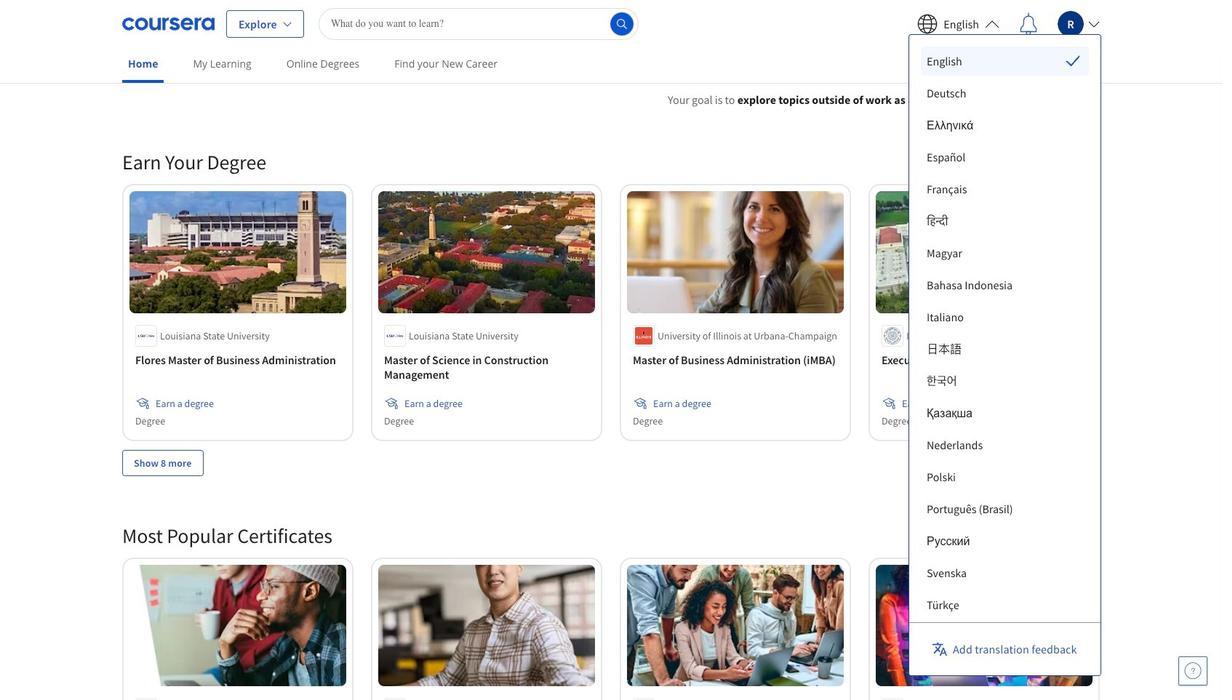 Task type: locate. For each thing, give the bounding box(es) containing it.
None search field
[[319, 8, 639, 40]]

main content
[[0, 74, 1223, 701]]

help center image
[[1185, 663, 1202, 680]]

radio item
[[921, 47, 1089, 76]]

menu
[[921, 47, 1089, 701]]

earn your degree collection element
[[114, 126, 1109, 500]]



Task type: describe. For each thing, give the bounding box(es) containing it.
most popular certificates collection element
[[114, 500, 1109, 701]]

coursera image
[[122, 12, 215, 35]]



Task type: vqa. For each thing, say whether or not it's contained in the screenshot.
"-"
no



